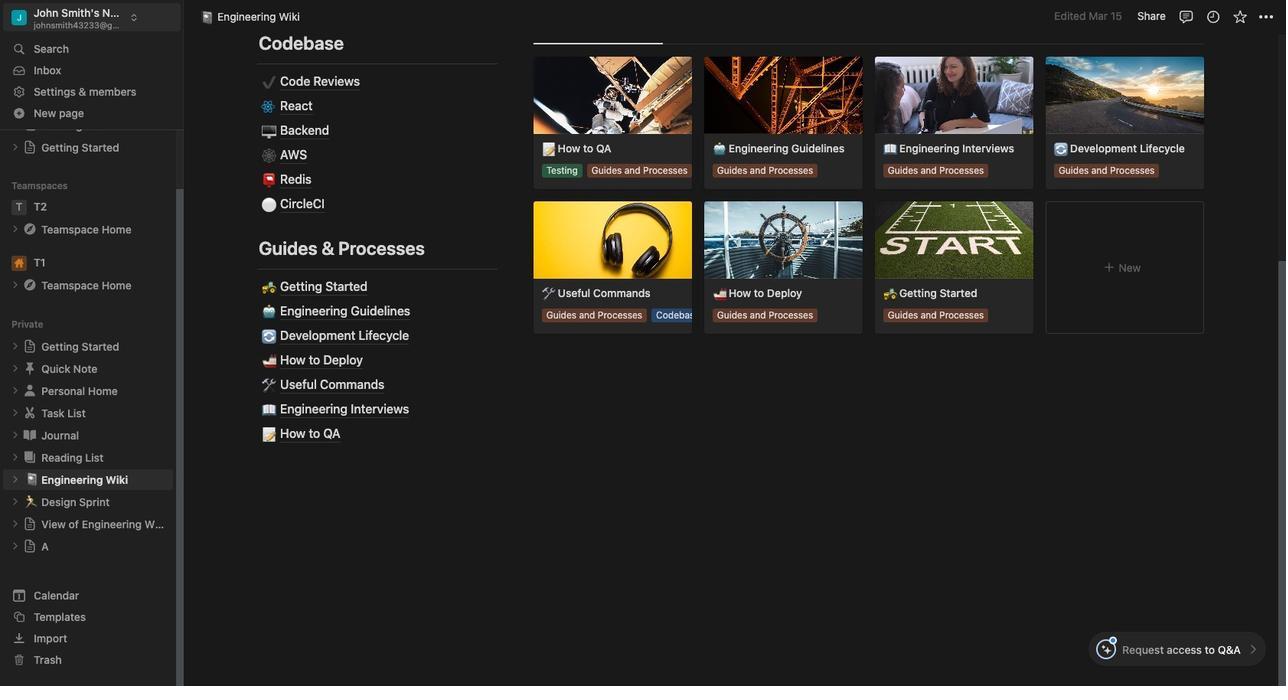 Task type: describe. For each thing, give the bounding box(es) containing it.
change page icon image for second open icon
[[22, 277, 38, 293]]

change page icon image for 10th open icon from the bottom of the page
[[23, 339, 37, 353]]

change page icon image for ninth open icon from the bottom
[[22, 361, 38, 376]]

favorite image
[[1233, 9, 1248, 24]]

change page icon image for 12th open icon from the bottom of the page
[[23, 140, 37, 154]]

📓 image
[[25, 470, 38, 488]]

🤖 image
[[713, 140, 727, 158]]

4 open image from the top
[[11, 364, 20, 373]]

⚪ image
[[262, 195, 277, 214]]

🔄 image
[[1055, 140, 1068, 158]]

12 open image from the top
[[11, 542, 20, 551]]

🔄 image
[[262, 326, 277, 345]]

📖 image
[[262, 400, 277, 419]]

6 open image from the top
[[11, 408, 20, 418]]

🚢 image
[[713, 285, 727, 303]]

change page icon image for fifth open icon
[[22, 383, 38, 398]]

3 open image from the top
[[11, 342, 20, 351]]

✔️ image
[[262, 72, 277, 91]]

change page icon image for 12th open icon from the top
[[23, 539, 37, 553]]

7 open image from the top
[[11, 431, 20, 440]]

open image
[[11, 225, 20, 234]]

change page icon image for fifth open icon from the bottom
[[22, 450, 38, 465]]

5 open image from the top
[[11, 386, 20, 395]]

📓 image
[[200, 8, 214, 26]]

0 horizontal spatial 🚜 image
[[262, 277, 277, 296]]

9 open image from the top
[[11, 475, 20, 484]]



Task type: vqa. For each thing, say whether or not it's contained in the screenshot.
menu
no



Task type: locate. For each thing, give the bounding box(es) containing it.
🛠 image
[[542, 285, 556, 303], [262, 375, 277, 394]]

change page icon image for second open icon from the bottom of the page
[[23, 517, 37, 531]]

1 vertical spatial 🛠 image
[[262, 375, 277, 394]]

📮 image
[[262, 170, 277, 190]]

open image
[[11, 143, 20, 152], [11, 281, 20, 290], [11, 342, 20, 351], [11, 364, 20, 373], [11, 386, 20, 395], [11, 408, 20, 418], [11, 431, 20, 440], [11, 453, 20, 462], [11, 475, 20, 484], [11, 497, 20, 506], [11, 519, 20, 529], [11, 542, 20, 551]]

comments image
[[1179, 9, 1194, 24]]

1 horizontal spatial 🛠 image
[[542, 285, 556, 303]]

8 open image from the top
[[11, 453, 20, 462]]

🤖 image
[[262, 302, 277, 321]]

🏃 image
[[25, 493, 38, 510]]

2 open image from the top
[[11, 281, 20, 290]]

🚢 image
[[262, 351, 277, 370]]

🕸 image
[[262, 146, 277, 165]]

1 horizontal spatial 🚜 image
[[884, 285, 897, 303]]

t image
[[11, 200, 27, 215]]

change page icon image for sixth open icon
[[22, 405, 38, 421]]

🖥 image
[[262, 121, 277, 140]]

change page icon image for open image
[[22, 222, 38, 237]]

0 vertical spatial 🛠 image
[[542, 285, 556, 303]]

10 open image from the top
[[11, 497, 20, 506]]

1 open image from the top
[[11, 143, 20, 152]]

📖 image
[[884, 140, 897, 158]]

📝 image
[[542, 140, 556, 158]]

🚜 image
[[262, 277, 277, 296], [884, 285, 897, 303]]

📝 image
[[262, 424, 277, 443]]

change page icon image
[[23, 140, 37, 154], [22, 222, 38, 237], [22, 277, 38, 293], [23, 339, 37, 353], [22, 361, 38, 376], [22, 383, 38, 398], [22, 405, 38, 421], [22, 428, 38, 443], [22, 450, 38, 465], [23, 517, 37, 531], [23, 539, 37, 553]]

change page icon image for seventh open icon
[[22, 428, 38, 443]]

updates image
[[1206, 9, 1221, 24]]

11 open image from the top
[[11, 519, 20, 529]]

0 horizontal spatial 🛠 image
[[262, 375, 277, 394]]



